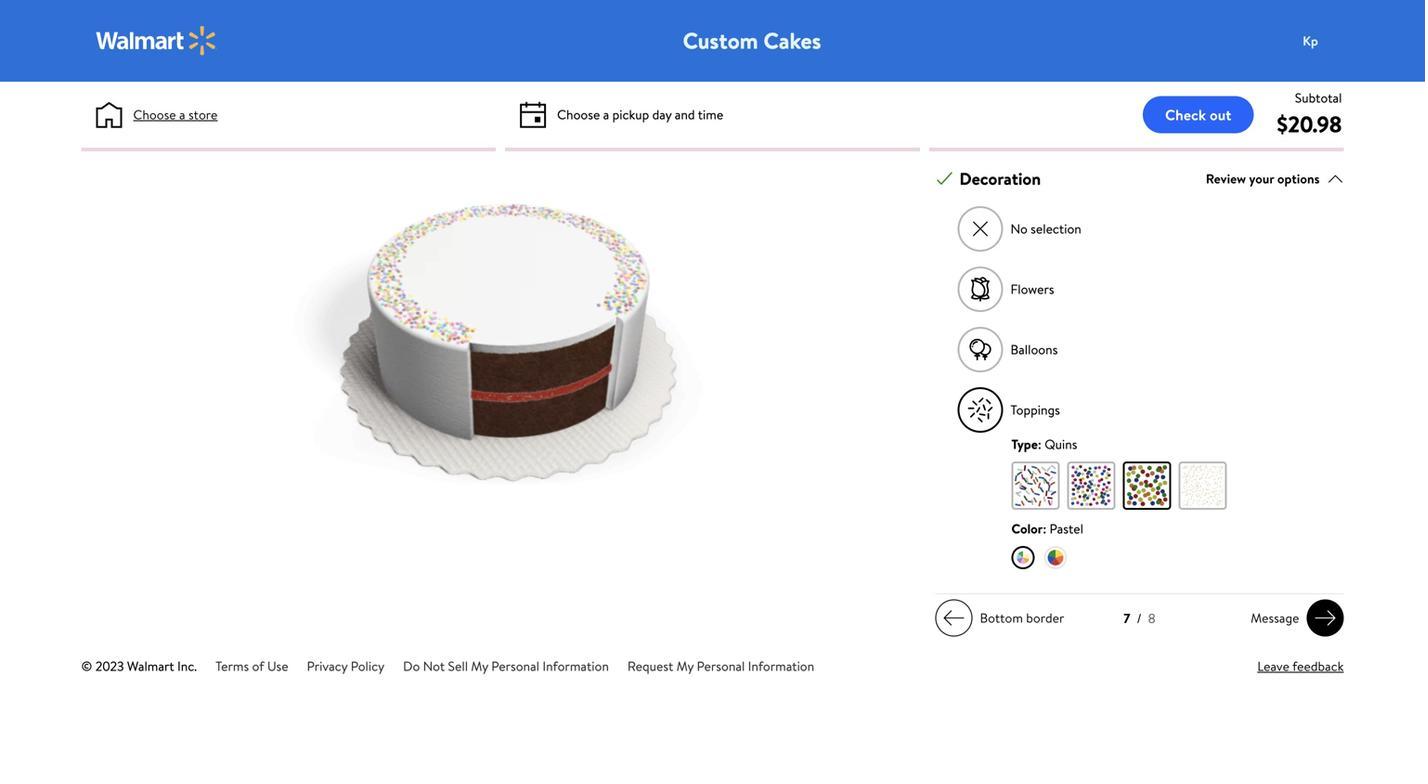Task type: describe. For each thing, give the bounding box(es) containing it.
message
[[1251, 609, 1300, 627]]

privacy policy link
[[307, 657, 385, 675]]

8
[[1148, 609, 1156, 627]]

choose a pickup day and time
[[557, 105, 724, 124]]

leave
[[1258, 657, 1290, 675]]

2 my from the left
[[677, 657, 694, 675]]

subtotal
[[1295, 89, 1342, 107]]

feedback
[[1293, 657, 1344, 675]]

icon for continue arrow image inside bottom border link
[[943, 607, 965, 629]]

a for store
[[179, 105, 185, 124]]

© 2023 walmart inc.
[[81, 657, 197, 675]]

choose for choose a pickup day and time
[[557, 105, 600, 124]]

do
[[403, 657, 420, 675]]

terms
[[215, 657, 249, 675]]

2 personal from the left
[[697, 657, 745, 675]]

check out button
[[1143, 96, 1254, 133]]

: for color
[[1043, 520, 1047, 538]]

of
[[252, 657, 264, 675]]

1 personal from the left
[[491, 657, 540, 675]]

back to walmart.com image
[[96, 26, 217, 56]]

leave feedback button
[[1258, 657, 1344, 676]]

check out
[[1165, 104, 1232, 125]]

time
[[698, 105, 724, 124]]

leave feedback
[[1258, 657, 1344, 675]]

1 information from the left
[[543, 657, 609, 675]]

sell
[[448, 657, 468, 675]]

request my personal information link
[[628, 657, 815, 675]]

bottom border link
[[936, 600, 1072, 637]]

a for pickup
[[603, 105, 609, 124]]

toppings
[[1011, 401, 1060, 419]]

review
[[1206, 170, 1246, 188]]

terms of use link
[[215, 657, 288, 675]]

1 my from the left
[[471, 657, 488, 675]]

bottom border
[[980, 609, 1065, 627]]

request
[[628, 657, 674, 675]]

bottom
[[980, 609, 1023, 627]]

choose a store
[[133, 105, 218, 124]]

review your options link
[[1206, 166, 1344, 191]]

balloons
[[1011, 340, 1058, 359]]

message link
[[1244, 600, 1344, 637]]

custom cakes
[[683, 25, 821, 56]]

terms of use
[[215, 657, 288, 675]]

remove image
[[970, 219, 991, 239]]

2023
[[95, 657, 124, 675]]

and
[[675, 105, 695, 124]]

ok image
[[936, 171, 953, 187]]



Task type: locate. For each thing, give the bounding box(es) containing it.
a inside choose a store 'link'
[[179, 105, 185, 124]]

policy
[[351, 657, 385, 675]]

1 horizontal spatial :
[[1043, 520, 1047, 538]]

0 horizontal spatial choose
[[133, 105, 176, 124]]

0 horizontal spatial a
[[179, 105, 185, 124]]

flowers
[[1011, 280, 1054, 298]]

your
[[1249, 170, 1275, 188]]

personal right request
[[697, 657, 745, 675]]

0 horizontal spatial :
[[1038, 435, 1042, 453]]

no
[[1011, 220, 1028, 238]]

decoration
[[960, 167, 1041, 191]]

inc.
[[177, 657, 197, 675]]

1 a from the left
[[179, 105, 185, 124]]

2 icon for continue arrow image from the left
[[1314, 607, 1337, 629]]

choose a store link
[[133, 105, 218, 124]]

subtotal $20.98
[[1277, 89, 1342, 140]]

out
[[1210, 104, 1232, 125]]

kp button
[[1292, 22, 1366, 59]]

choose for choose a store
[[133, 105, 176, 124]]

choose left store
[[133, 105, 176, 124]]

do not sell my personal information
[[403, 657, 609, 675]]

day
[[652, 105, 672, 124]]

type
[[1012, 435, 1038, 453]]

cakes
[[764, 25, 821, 56]]

1 horizontal spatial personal
[[697, 657, 745, 675]]

0 horizontal spatial icon for continue arrow image
[[943, 607, 965, 629]]

: for type
[[1038, 435, 1042, 453]]

personal right sell on the left of the page
[[491, 657, 540, 675]]

1 icon for continue arrow image from the left
[[943, 607, 965, 629]]

1 horizontal spatial a
[[603, 105, 609, 124]]

information
[[543, 657, 609, 675], [748, 657, 815, 675]]

pickup
[[613, 105, 649, 124]]

color
[[1012, 520, 1043, 538]]

border
[[1026, 609, 1065, 627]]

not
[[423, 657, 445, 675]]

icon for continue arrow image left bottom
[[943, 607, 965, 629]]

1 horizontal spatial my
[[677, 657, 694, 675]]

0 horizontal spatial information
[[543, 657, 609, 675]]

privacy policy
[[307, 657, 385, 675]]

review your options element
[[1206, 169, 1320, 189]]

walmart
[[127, 657, 174, 675]]

2 information from the left
[[748, 657, 815, 675]]

: left quins
[[1038, 435, 1042, 453]]

choose left "pickup"
[[557, 105, 600, 124]]

choose inside 'link'
[[133, 105, 176, 124]]

choose
[[133, 105, 176, 124], [557, 105, 600, 124]]

1 horizontal spatial choose
[[557, 105, 600, 124]]

0 horizontal spatial personal
[[491, 657, 540, 675]]

review your options
[[1206, 170, 1320, 188]]

no selection
[[1011, 220, 1082, 238]]

a left store
[[179, 105, 185, 124]]

color : pastel
[[1012, 520, 1084, 538]]

a left "pickup"
[[603, 105, 609, 124]]

up arrow image
[[1327, 171, 1344, 187]]

/
[[1137, 609, 1142, 627]]

personal
[[491, 657, 540, 675], [697, 657, 745, 675]]

$20.98
[[1277, 109, 1342, 140]]

1 choose from the left
[[133, 105, 176, 124]]

0 vertical spatial :
[[1038, 435, 1042, 453]]

selection
[[1031, 220, 1082, 238]]

store
[[188, 105, 218, 124]]

type : quins
[[1012, 435, 1078, 453]]

2 a from the left
[[603, 105, 609, 124]]

privacy
[[307, 657, 348, 675]]

kp
[[1303, 31, 1318, 50]]

request my personal information
[[628, 657, 815, 675]]

my
[[471, 657, 488, 675], [677, 657, 694, 675]]

do not sell my personal information link
[[403, 657, 609, 675]]

1 horizontal spatial information
[[748, 657, 815, 675]]

icon for continue arrow image
[[943, 607, 965, 629], [1314, 607, 1337, 629]]

0 horizontal spatial my
[[471, 657, 488, 675]]

:
[[1038, 435, 1042, 453], [1043, 520, 1047, 538]]

©
[[81, 657, 92, 675]]

icon for continue arrow image inside message link
[[1314, 607, 1337, 629]]

check
[[1165, 104, 1206, 125]]

7 / 8
[[1124, 609, 1156, 627]]

1 horizontal spatial icon for continue arrow image
[[1314, 607, 1337, 629]]

: left the 'pastel'
[[1043, 520, 1047, 538]]

1 vertical spatial :
[[1043, 520, 1047, 538]]

my right request
[[677, 657, 694, 675]]

use
[[267, 657, 288, 675]]

pastel
[[1050, 520, 1084, 538]]

icon for continue arrow image up the feedback
[[1314, 607, 1337, 629]]

custom
[[683, 25, 758, 56]]

a
[[179, 105, 185, 124], [603, 105, 609, 124]]

my right sell on the left of the page
[[471, 657, 488, 675]]

2 choose from the left
[[557, 105, 600, 124]]

options
[[1278, 170, 1320, 188]]

7
[[1124, 609, 1131, 627]]

quins
[[1045, 435, 1078, 453]]



Task type: vqa. For each thing, say whether or not it's contained in the screenshot.
first Choose from right
yes



